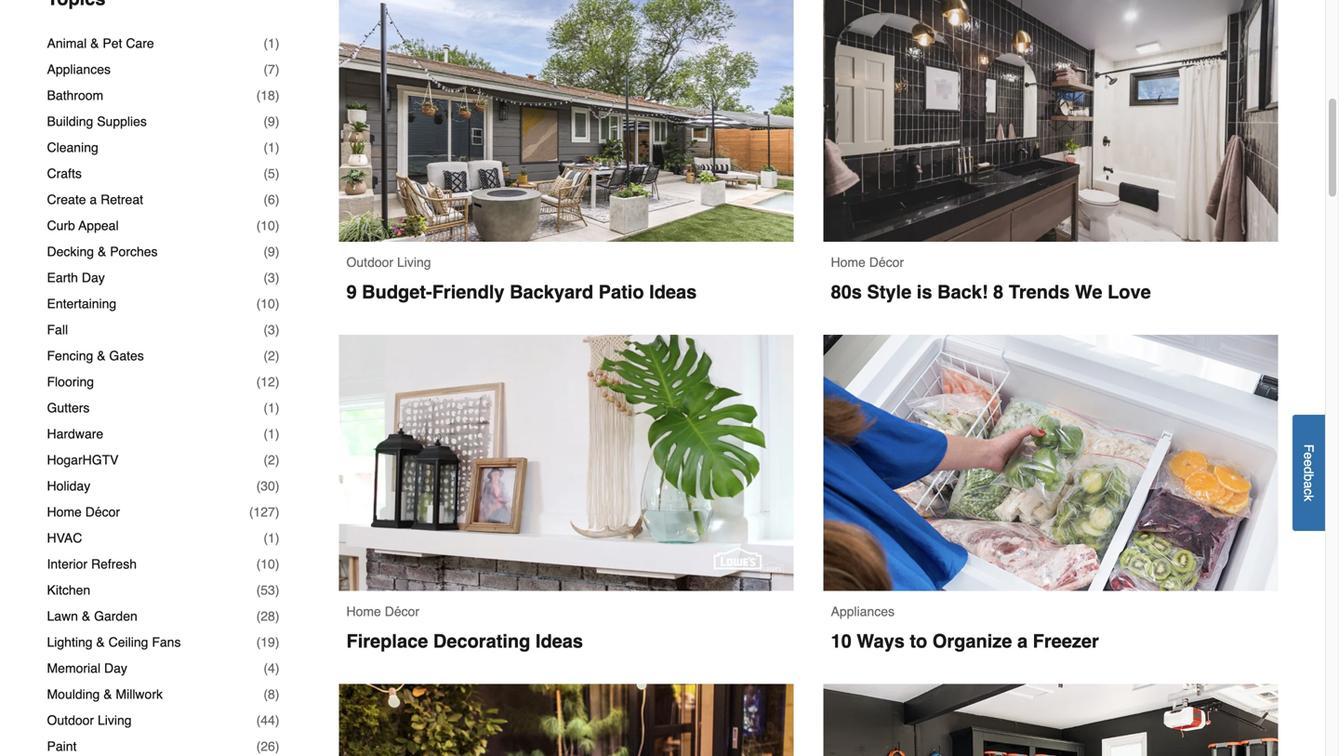 Task type: vqa. For each thing, say whether or not it's contained in the screenshot.
'8640'
no



Task type: describe. For each thing, give the bounding box(es) containing it.
( for interior refresh
[[256, 557, 261, 572]]

& for decking
[[98, 244, 106, 259]]

flooring
[[47, 375, 94, 389]]

fireplace decorating ideas
[[347, 631, 583, 652]]

home décor for 80s style is back! 8 trends we love
[[831, 255, 904, 270]]

) for earth day
[[275, 270, 280, 285]]

to
[[910, 631, 928, 652]]

5
[[268, 166, 275, 181]]

decking
[[47, 244, 94, 259]]

back!
[[938, 281, 989, 303]]

millwork
[[116, 687, 163, 702]]

) for bathroom
[[275, 88, 280, 103]]

( 30 )
[[256, 479, 280, 494]]

1 vertical spatial ideas
[[536, 631, 583, 652]]

freezer
[[1033, 631, 1100, 652]]

( 3 ) for fall
[[264, 322, 280, 337]]

) for fall
[[275, 322, 280, 337]]

1 vertical spatial 8
[[268, 687, 275, 702]]

10 for entertaining
[[261, 296, 275, 311]]

10 left "ways"
[[831, 631, 852, 652]]

& for lighting
[[96, 635, 105, 650]]

moulding
[[47, 687, 100, 702]]

memorial
[[47, 661, 101, 676]]

( 28 )
[[256, 609, 280, 624]]

lawn
[[47, 609, 78, 624]]

) for hogarhgtv
[[275, 453, 280, 468]]

) for memorial day
[[275, 661, 280, 676]]

d
[[1302, 467, 1317, 474]]

( for lawn & garden
[[256, 609, 261, 624]]

( for flooring
[[256, 375, 261, 389]]

gutters
[[47, 401, 90, 416]]

6
[[268, 192, 275, 207]]

) for gutters
[[275, 401, 280, 416]]

& for moulding
[[103, 687, 112, 702]]

3 for fall
[[268, 322, 275, 337]]

( 10 ) for curb appeal
[[256, 218, 280, 233]]

entertaining
[[47, 296, 117, 311]]

9 for decking & porches
[[268, 244, 275, 259]]

) for home décor
[[275, 505, 280, 520]]

home for fireplace decorating ideas
[[347, 604, 381, 619]]

26
[[261, 739, 275, 754]]

( for kitchen
[[256, 583, 261, 598]]

18
[[261, 88, 275, 103]]

trends
[[1009, 281, 1070, 303]]

( for entertaining
[[256, 296, 261, 311]]

backyard
[[510, 281, 594, 303]]

budget-
[[362, 281, 432, 303]]

2 e from the top
[[1302, 460, 1317, 467]]

10 for curb appeal
[[261, 218, 275, 233]]

k
[[1302, 495, 1317, 502]]

2 vertical spatial a
[[1018, 631, 1028, 652]]

friendly
[[432, 281, 505, 303]]

( 10 ) for entertaining
[[256, 296, 280, 311]]

garden
[[94, 609, 138, 624]]

lighting & ceiling fans
[[47, 635, 181, 650]]

a inside button
[[1302, 481, 1317, 489]]

1 for hardware
[[268, 427, 275, 442]]

ceiling
[[109, 635, 148, 650]]

) for flooring
[[275, 375, 280, 389]]

interior refresh
[[47, 557, 137, 572]]

( for bathroom
[[256, 88, 261, 103]]

décor for 80s style is back! 8 trends we love
[[870, 255, 904, 270]]

cleaning
[[47, 140, 98, 155]]

building
[[47, 114, 93, 129]]

( for paint
[[256, 739, 261, 754]]

( 2 ) for fencing & gates
[[264, 349, 280, 363]]

living for 9 budget-friendly backyard patio ideas
[[397, 255, 431, 270]]

f e e d b a c k
[[1302, 444, 1317, 502]]

80s
[[831, 281, 862, 303]]

( 7 )
[[264, 62, 280, 77]]

lighting
[[47, 635, 93, 650]]

home for 80s style is back! 8 trends we love
[[831, 255, 866, 270]]

f e e d b a c k button
[[1293, 415, 1326, 531]]

appliances for 10 ways to organize a freezer
[[831, 604, 895, 619]]

) for appliances
[[275, 62, 280, 77]]

is
[[917, 281, 933, 303]]

outdoor living for 9 budget-friendly backyard patio ideas
[[347, 255, 431, 270]]

ways
[[857, 631, 905, 652]]

a 1980s black and white bathroom. image
[[824, 0, 1279, 242]]

( for cleaning
[[264, 140, 268, 155]]

( 1 ) for hardware
[[264, 427, 280, 442]]

outdoor for 9 budget-friendly backyard patio ideas
[[347, 255, 394, 270]]

appeal
[[78, 218, 119, 233]]

1 horizontal spatial 8
[[994, 281, 1004, 303]]

porches
[[110, 244, 158, 259]]

paint
[[47, 739, 77, 754]]

( 4 )
[[264, 661, 280, 676]]

) for entertaining
[[275, 296, 280, 311]]

( for building supplies
[[264, 114, 268, 129]]

( for crafts
[[264, 166, 268, 181]]

1 for cleaning
[[268, 140, 275, 155]]

retreat
[[101, 192, 143, 207]]

12
[[261, 375, 275, 389]]

a black and white organizaed garage with a workstation, shelves with storage bins, bikes and more. image
[[824, 684, 1279, 756]]

care
[[126, 36, 154, 51]]

fans
[[152, 635, 181, 650]]

) for moulding & millwork
[[275, 687, 280, 702]]

decorating
[[433, 631, 531, 652]]

fall
[[47, 322, 68, 337]]

( 9 ) for building supplies
[[264, 114, 280, 129]]

hardware
[[47, 427, 103, 442]]

19
[[261, 635, 275, 650]]

( for outdoor living
[[256, 713, 261, 728]]

refresh
[[91, 557, 137, 572]]

( for gutters
[[264, 401, 268, 416]]

) for crafts
[[275, 166, 280, 181]]

30
[[261, 479, 275, 494]]

( 1 ) for gutters
[[264, 401, 280, 416]]

) for lawn & garden
[[275, 609, 280, 624]]

earth day
[[47, 270, 105, 285]]

pet
[[103, 36, 122, 51]]

outdoor for (
[[47, 713, 94, 728]]

( 127 )
[[249, 505, 280, 520]]

( for home décor
[[249, 505, 254, 520]]

supplies
[[97, 114, 147, 129]]

fencing
[[47, 349, 93, 363]]

style
[[868, 281, 912, 303]]

a fireplace mantel layered with artwork, lanterns and a vase with green leaves. image
[[339, 335, 794, 591]]



Task type: locate. For each thing, give the bounding box(es) containing it.
3 ) from the top
[[275, 88, 280, 103]]

44
[[261, 713, 275, 728]]

living up budget-
[[397, 255, 431, 270]]

8 down "4"
[[268, 687, 275, 702]]

1 vertical spatial ( 10 )
[[256, 296, 280, 311]]

outdoor living for (
[[47, 713, 132, 728]]

( 2 ) for hogarhgtv
[[264, 453, 280, 468]]

) for outdoor living
[[275, 713, 280, 728]]

25 ) from the top
[[275, 661, 280, 676]]

( 26 )
[[256, 739, 280, 754]]

kitchen
[[47, 583, 90, 598]]

1 vertical spatial outdoor
[[47, 713, 94, 728]]

3 down ( 6 )
[[268, 270, 275, 285]]

21 ) from the top
[[275, 557, 280, 572]]

10 for interior refresh
[[261, 557, 275, 572]]

a patio with string lights and a wood table set with white plates, linens, wineglasses and food. image
[[339, 684, 794, 756]]

( 8 )
[[264, 687, 280, 702]]

day down decking & porches
[[82, 270, 105, 285]]

) for paint
[[275, 739, 280, 754]]

0 vertical spatial day
[[82, 270, 105, 285]]

4
[[268, 661, 275, 676]]

2 horizontal spatial a
[[1302, 481, 1317, 489]]

c
[[1302, 489, 1317, 495]]

( 10 ) up ( 53 )
[[256, 557, 280, 572]]

1 ( 2 ) from the top
[[264, 349, 280, 363]]

2 3 from the top
[[268, 322, 275, 337]]

& down lawn & garden
[[96, 635, 105, 650]]

) for curb appeal
[[275, 218, 280, 233]]

1 down ( 12 )
[[268, 427, 275, 442]]

( 1 ) up ( 7 )
[[264, 36, 280, 51]]

1 horizontal spatial ideas
[[650, 281, 697, 303]]

1 for gutters
[[268, 401, 275, 416]]

& right lawn
[[82, 609, 90, 624]]

earth
[[47, 270, 78, 285]]

( 10 ) up 12
[[256, 296, 280, 311]]

( for moulding & millwork
[[264, 687, 268, 702]]

1 vertical spatial home décor
[[47, 505, 120, 520]]

3 for earth day
[[268, 270, 275, 285]]

1 up ( 7 )
[[268, 36, 275, 51]]

home
[[831, 255, 866, 270], [47, 505, 82, 520], [347, 604, 381, 619]]

( 2 ) up '30'
[[264, 453, 280, 468]]

1 vertical spatial 9
[[268, 244, 275, 259]]

& left pet
[[90, 36, 99, 51]]

1 vertical spatial 3
[[268, 322, 275, 337]]

8 ) from the top
[[275, 218, 280, 233]]

1 horizontal spatial outdoor living
[[347, 255, 431, 270]]

) for create a retreat
[[275, 192, 280, 207]]

0 vertical spatial 8
[[994, 281, 1004, 303]]

18 ) from the top
[[275, 479, 280, 494]]

9 left budget-
[[347, 281, 357, 303]]

0 vertical spatial ( 9 )
[[264, 114, 280, 129]]

7
[[268, 62, 275, 77]]

10 ways to organize a freezer
[[831, 631, 1100, 652]]

love
[[1108, 281, 1152, 303]]

appliances up bathroom
[[47, 62, 111, 77]]

décor for (
[[85, 505, 120, 520]]

1 vertical spatial appliances
[[831, 604, 895, 619]]

4 ) from the top
[[275, 114, 280, 129]]

1 vertical spatial home
[[47, 505, 82, 520]]

( 2 ) up 12
[[264, 349, 280, 363]]

e
[[1302, 452, 1317, 460], [1302, 460, 1317, 467]]

& left gates
[[97, 349, 106, 363]]

9 ) from the top
[[275, 244, 280, 259]]

9 down ( 18 )
[[268, 114, 275, 129]]

0 horizontal spatial outdoor
[[47, 713, 94, 728]]

( for curb appeal
[[256, 218, 261, 233]]

2 ) from the top
[[275, 62, 280, 77]]

15 ) from the top
[[275, 401, 280, 416]]

1 horizontal spatial outdoor
[[347, 255, 394, 270]]

1
[[268, 36, 275, 51], [268, 140, 275, 155], [268, 401, 275, 416], [268, 427, 275, 442], [268, 531, 275, 546]]

3 up 12
[[268, 322, 275, 337]]

1 vertical spatial ( 2 )
[[264, 453, 280, 468]]

a up appeal
[[90, 192, 97, 207]]

( 9 ) down 6
[[264, 244, 280, 259]]

20 ) from the top
[[275, 531, 280, 546]]

curb
[[47, 218, 75, 233]]

) for kitchen
[[275, 583, 280, 598]]

2 for fencing & gates
[[268, 349, 275, 363]]

) for lighting & ceiling fans
[[275, 635, 280, 650]]

5 ) from the top
[[275, 140, 280, 155]]

0 horizontal spatial ideas
[[536, 631, 583, 652]]

( 9 ) down ( 18 )
[[264, 114, 280, 129]]

2 horizontal spatial décor
[[870, 255, 904, 270]]

& left millwork
[[103, 687, 112, 702]]

ideas right decorating
[[536, 631, 583, 652]]

10 up 12
[[261, 296, 275, 311]]

2 horizontal spatial home
[[831, 255, 866, 270]]

14 ) from the top
[[275, 375, 280, 389]]

( for lighting & ceiling fans
[[256, 635, 261, 650]]

hvac
[[47, 531, 82, 546]]

0 vertical spatial outdoor living
[[347, 255, 431, 270]]

0 vertical spatial outdoor
[[347, 255, 394, 270]]

bathroom
[[47, 88, 103, 103]]

1 horizontal spatial décor
[[385, 604, 420, 619]]

décor down holiday
[[85, 505, 120, 520]]

( for memorial day
[[264, 661, 268, 676]]

( for earth day
[[264, 270, 268, 285]]

memorial day
[[47, 661, 127, 676]]

6 ) from the top
[[275, 166, 280, 181]]

1 vertical spatial 2
[[268, 453, 275, 468]]

décor for fireplace decorating ideas
[[385, 604, 420, 619]]

( 3 )
[[264, 270, 280, 285], [264, 322, 280, 337]]

( 1 ) for animal & pet care
[[264, 36, 280, 51]]

( 19 )
[[256, 635, 280, 650]]

2 1 from the top
[[268, 140, 275, 155]]

( 9 ) for decking & porches
[[264, 244, 280, 259]]

& for fencing
[[97, 349, 106, 363]]

building supplies
[[47, 114, 147, 129]]

28
[[261, 609, 275, 624]]

lawn & garden
[[47, 609, 138, 624]]

( 18 )
[[256, 88, 280, 103]]

0 horizontal spatial living
[[98, 713, 132, 728]]

8 right back!
[[994, 281, 1004, 303]]

2 ( 2 ) from the top
[[264, 453, 280, 468]]

1 ( 3 ) from the top
[[264, 270, 280, 285]]

day for memorial day
[[104, 661, 127, 676]]

0 horizontal spatial décor
[[85, 505, 120, 520]]

décor
[[870, 255, 904, 270], [85, 505, 120, 520], [385, 604, 420, 619]]

9 for building supplies
[[268, 114, 275, 129]]

2 up '30'
[[268, 453, 275, 468]]

3 ( 10 ) from the top
[[256, 557, 280, 572]]

2 vertical spatial 9
[[347, 281, 357, 303]]

8
[[994, 281, 1004, 303], [268, 687, 275, 702]]

1 horizontal spatial home
[[347, 604, 381, 619]]

outdoor
[[347, 255, 394, 270], [47, 713, 94, 728]]

0 vertical spatial décor
[[870, 255, 904, 270]]

) for building supplies
[[275, 114, 280, 129]]

0 vertical spatial appliances
[[47, 62, 111, 77]]

5 ( 1 ) from the top
[[264, 531, 280, 546]]

)
[[275, 36, 280, 51], [275, 62, 280, 77], [275, 88, 280, 103], [275, 114, 280, 129], [275, 140, 280, 155], [275, 166, 280, 181], [275, 192, 280, 207], [275, 218, 280, 233], [275, 244, 280, 259], [275, 270, 280, 285], [275, 296, 280, 311], [275, 322, 280, 337], [275, 349, 280, 363], [275, 375, 280, 389], [275, 401, 280, 416], [275, 427, 280, 442], [275, 453, 280, 468], [275, 479, 280, 494], [275, 505, 280, 520], [275, 531, 280, 546], [275, 557, 280, 572], [275, 583, 280, 598], [275, 609, 280, 624], [275, 635, 280, 650], [275, 661, 280, 676], [275, 687, 280, 702], [275, 713, 280, 728], [275, 739, 280, 754]]

outdoor living up budget-
[[347, 255, 431, 270]]

0 vertical spatial 2
[[268, 349, 275, 363]]

) for cleaning
[[275, 140, 280, 155]]

9 budget-friendly backyard patio ideas
[[347, 281, 697, 303]]

gates
[[109, 349, 144, 363]]

1 vertical spatial living
[[98, 713, 132, 728]]

( for animal & pet care
[[264, 36, 268, 51]]

1 ( 9 ) from the top
[[264, 114, 280, 129]]

0 vertical spatial home
[[831, 255, 866, 270]]

0 vertical spatial ( 10 )
[[256, 218, 280, 233]]

decking & porches
[[47, 244, 158, 259]]

appliances for (
[[47, 62, 111, 77]]

( 1 ) down ( 127 )
[[264, 531, 280, 546]]

0 horizontal spatial home
[[47, 505, 82, 520]]

1 vertical spatial day
[[104, 661, 127, 676]]

53
[[261, 583, 275, 598]]

1 for hvac
[[268, 531, 275, 546]]

0 horizontal spatial outdoor living
[[47, 713, 132, 728]]

11 ) from the top
[[275, 296, 280, 311]]

home décor for (
[[47, 505, 120, 520]]

appliances
[[47, 62, 111, 77], [831, 604, 895, 619]]

) for animal & pet care
[[275, 36, 280, 51]]

( for hogarhgtv
[[264, 453, 268, 468]]

2 ( 9 ) from the top
[[264, 244, 280, 259]]

2 ( 1 ) from the top
[[264, 140, 280, 155]]

13 ) from the top
[[275, 349, 280, 363]]

80s style is back! 8 trends we love
[[831, 281, 1152, 303]]

4 1 from the top
[[268, 427, 275, 442]]

( 44 )
[[256, 713, 280, 728]]

a left "freezer"
[[1018, 631, 1028, 652]]

animal & pet care
[[47, 36, 154, 51]]

( 10 )
[[256, 218, 280, 233], [256, 296, 280, 311], [256, 557, 280, 572]]

0 horizontal spatial 8
[[268, 687, 275, 702]]

b
[[1302, 474, 1317, 481]]

0 horizontal spatial home décor
[[47, 505, 120, 520]]

24 ) from the top
[[275, 635, 280, 650]]

1 down ( 127 )
[[268, 531, 275, 546]]

& for lawn
[[82, 609, 90, 624]]

outdoor down moulding
[[47, 713, 94, 728]]

2 up 12
[[268, 349, 275, 363]]

fencing & gates
[[47, 349, 144, 363]]

&
[[90, 36, 99, 51], [98, 244, 106, 259], [97, 349, 106, 363], [82, 609, 90, 624], [96, 635, 105, 650], [103, 687, 112, 702]]

( 1 ) for cleaning
[[264, 140, 280, 155]]

we
[[1075, 281, 1103, 303]]

17 ) from the top
[[275, 453, 280, 468]]

1 2 from the top
[[268, 349, 275, 363]]

& down appeal
[[98, 244, 106, 259]]

create
[[47, 192, 86, 207]]

1 ( 1 ) from the top
[[264, 36, 280, 51]]

( 3 ) down ( 6 )
[[264, 270, 280, 285]]

2 for hogarhgtv
[[268, 453, 275, 468]]

1 horizontal spatial home décor
[[347, 604, 420, 619]]

day down the lighting & ceiling fans
[[104, 661, 127, 676]]

living
[[397, 255, 431, 270], [98, 713, 132, 728]]

0 vertical spatial ( 2 )
[[264, 349, 280, 363]]

1 up ( 5 )
[[268, 140, 275, 155]]

outdoor up budget-
[[347, 255, 394, 270]]

0 vertical spatial a
[[90, 192, 97, 207]]

( 1 ) up ( 5 )
[[264, 140, 280, 155]]

( for fall
[[264, 322, 268, 337]]

19 ) from the top
[[275, 505, 280, 520]]

1 vertical spatial ( 3 )
[[264, 322, 280, 337]]

home up 80s
[[831, 255, 866, 270]]

1 down 12
[[268, 401, 275, 416]]

2 ( 3 ) from the top
[[264, 322, 280, 337]]

hogarhgtv
[[47, 453, 119, 468]]

28 ) from the top
[[275, 739, 280, 754]]

1 for animal & pet care
[[268, 36, 275, 51]]

4 ( 1 ) from the top
[[264, 427, 280, 442]]

26 ) from the top
[[275, 687, 280, 702]]

living for (
[[98, 713, 132, 728]]

( 53 )
[[256, 583, 280, 598]]

outdoor living down moulding & millwork
[[47, 713, 132, 728]]

the weekender host monica mangin turns a texas patio into an outdoor space for entertaining friends. image
[[339, 0, 794, 242]]

0 vertical spatial 3
[[268, 270, 275, 285]]

home décor up 'fireplace'
[[347, 604, 420, 619]]

1 3 from the top
[[268, 270, 275, 285]]

home décor down holiday
[[47, 505, 120, 520]]

1 vertical spatial décor
[[85, 505, 120, 520]]

3
[[268, 270, 275, 285], [268, 322, 275, 337]]

1 1 from the top
[[268, 36, 275, 51]]

10 ) from the top
[[275, 270, 280, 285]]

2 ( 10 ) from the top
[[256, 296, 280, 311]]

7 ) from the top
[[275, 192, 280, 207]]

23 ) from the top
[[275, 609, 280, 624]]

( 3 ) up 12
[[264, 322, 280, 337]]

a
[[90, 192, 97, 207], [1302, 481, 1317, 489], [1018, 631, 1028, 652]]

ideas right patio
[[650, 281, 697, 303]]

5 1 from the top
[[268, 531, 275, 546]]

home décor up 80s
[[831, 255, 904, 270]]

( for appliances
[[264, 62, 268, 77]]

) for holiday
[[275, 479, 280, 494]]

( for create a retreat
[[264, 192, 268, 207]]

127
[[254, 505, 275, 520]]

living down moulding & millwork
[[98, 713, 132, 728]]

e up b
[[1302, 460, 1317, 467]]

1 vertical spatial a
[[1302, 481, 1317, 489]]

0 vertical spatial ideas
[[650, 281, 697, 303]]

day for earth day
[[82, 270, 105, 285]]

a woman wearing a blue shirt reaching for a bag of green peppers in a chest freezer. image
[[824, 335, 1279, 591]]

& for animal
[[90, 36, 99, 51]]

1 vertical spatial outdoor living
[[47, 713, 132, 728]]

10 down 6
[[261, 218, 275, 233]]

( for hardware
[[264, 427, 268, 442]]

9 down 6
[[268, 244, 275, 259]]

( 1 ) down ( 12 )
[[264, 427, 280, 442]]

10 up ( 53 )
[[261, 557, 275, 572]]

crafts
[[47, 166, 82, 181]]

3 1 from the top
[[268, 401, 275, 416]]

1 ( 10 ) from the top
[[256, 218, 280, 233]]

e up d
[[1302, 452, 1317, 460]]

( 10 ) for interior refresh
[[256, 557, 280, 572]]

) for decking & porches
[[275, 244, 280, 259]]

12 ) from the top
[[275, 322, 280, 337]]

( 1 ) down 12
[[264, 401, 280, 416]]

1 horizontal spatial living
[[397, 255, 431, 270]]

appliances up "ways"
[[831, 604, 895, 619]]

3 ( 1 ) from the top
[[264, 401, 280, 416]]

0 vertical spatial home décor
[[831, 255, 904, 270]]

0 vertical spatial living
[[397, 255, 431, 270]]

( for fencing & gates
[[264, 349, 268, 363]]

( 6 )
[[264, 192, 280, 207]]

curb appeal
[[47, 218, 119, 233]]

0 horizontal spatial a
[[90, 192, 97, 207]]

a up k
[[1302, 481, 1317, 489]]

( 5 )
[[264, 166, 280, 181]]

animal
[[47, 36, 87, 51]]

( 2 )
[[264, 349, 280, 363], [264, 453, 280, 468]]

décor up style
[[870, 255, 904, 270]]

) for interior refresh
[[275, 557, 280, 572]]

( for holiday
[[256, 479, 261, 494]]

1 ) from the top
[[275, 36, 280, 51]]

2 vertical spatial home
[[347, 604, 381, 619]]

16 ) from the top
[[275, 427, 280, 442]]

1 e from the top
[[1302, 452, 1317, 460]]

1 horizontal spatial appliances
[[831, 604, 895, 619]]

2 horizontal spatial home décor
[[831, 255, 904, 270]]

home up 'fireplace'
[[347, 604, 381, 619]]

( 1 ) for hvac
[[264, 531, 280, 546]]

moulding & millwork
[[47, 687, 163, 702]]

f
[[1302, 444, 1317, 452]]

patio
[[599, 281, 644, 303]]

( for hvac
[[264, 531, 268, 546]]

( 10 ) down 6
[[256, 218, 280, 233]]

( for decking & porches
[[264, 244, 268, 259]]

home for (
[[47, 505, 82, 520]]

outdoor living
[[347, 255, 431, 270], [47, 713, 132, 728]]

( 3 ) for earth day
[[264, 270, 280, 285]]

( 9 )
[[264, 114, 280, 129], [264, 244, 280, 259]]

27 ) from the top
[[275, 713, 280, 728]]

0 vertical spatial ( 3 )
[[264, 270, 280, 285]]

1 horizontal spatial a
[[1018, 631, 1028, 652]]

0 vertical spatial 9
[[268, 114, 275, 129]]

22 ) from the top
[[275, 583, 280, 598]]

2 vertical spatial décor
[[385, 604, 420, 619]]

1 vertical spatial ( 9 )
[[264, 244, 280, 259]]

décor up 'fireplace'
[[385, 604, 420, 619]]

2 vertical spatial ( 10 )
[[256, 557, 280, 572]]

) for hvac
[[275, 531, 280, 546]]

home up hvac
[[47, 505, 82, 520]]

fireplace
[[347, 631, 428, 652]]

0 horizontal spatial appliances
[[47, 62, 111, 77]]

holiday
[[47, 479, 90, 494]]

2 2 from the top
[[268, 453, 275, 468]]

interior
[[47, 557, 88, 572]]

2 vertical spatial home décor
[[347, 604, 420, 619]]

) for fencing & gates
[[275, 349, 280, 363]]

( 12 )
[[256, 375, 280, 389]]

home décor for fireplace decorating ideas
[[347, 604, 420, 619]]



